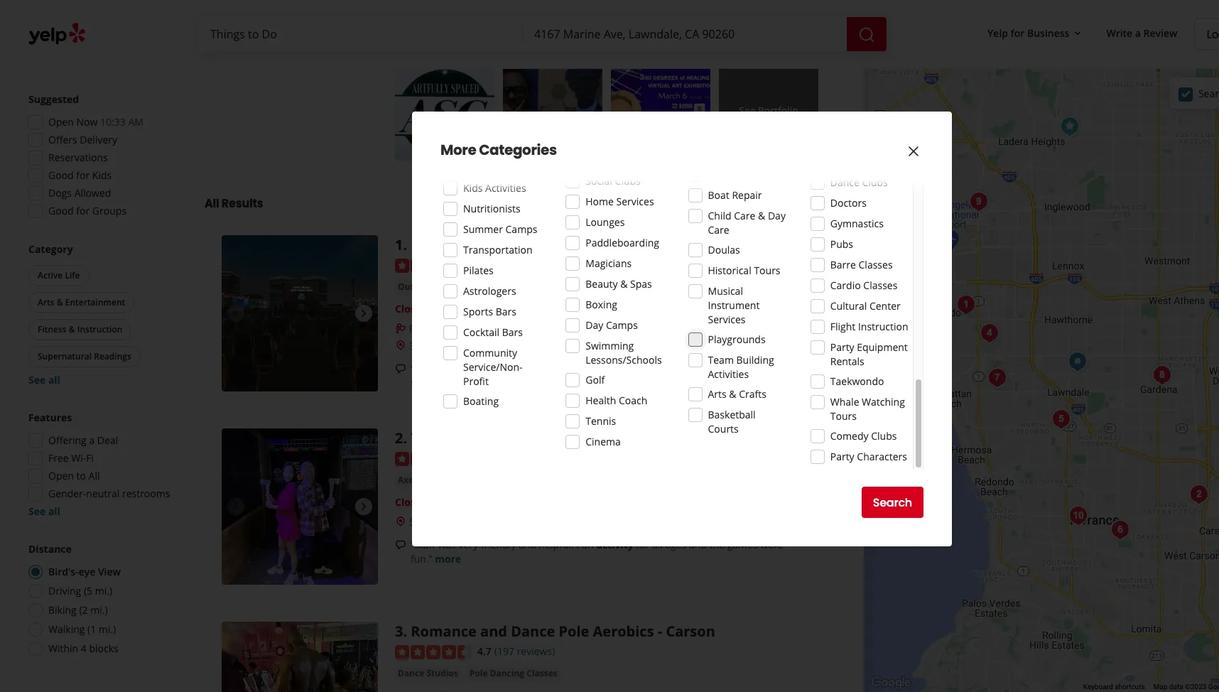 Task type: describe. For each thing, give the bounding box(es) containing it.
slideshow element for 1
[[222, 235, 378, 392]]

coach
[[619, 394, 648, 407]]

all inside for all ages and the games were fun."
[[652, 538, 663, 551]]

google image
[[868, 674, 915, 692]]

1 vertical spatial care
[[708, 223, 730, 237]]

1 horizontal spatial pole
[[559, 622, 589, 641]]

segundo
[[580, 235, 641, 254]]

free wi-fi
[[48, 451, 94, 465]]

all for features
[[48, 505, 60, 518]]

-
[[658, 622, 663, 641]]

excellence
[[476, 19, 524, 33]]

& for fitness & instruction
[[69, 323, 75, 335]]

see for category
[[28, 373, 46, 387]]

at inside in los angeles! especially in the summer. parking at el segundo..."
[[772, 362, 781, 375]]

angeles!
[[572, 362, 611, 375]]

instruction inside more categories dialog
[[859, 320, 909, 333]]

pole dancing classes
[[470, 667, 558, 679]]

arts for arts & entertainment
[[38, 296, 54, 308]]

tennis
[[586, 414, 616, 428]]

walking
[[48, 623, 85, 636]]

bars for cocktail bars
[[502, 326, 523, 339]]

closed until 7:00 pm
[[395, 302, 491, 315]]

good for good for kids
[[48, 168, 74, 182]]

16 rooftop seating v2 image
[[492, 323, 504, 334]]

were
[[761, 538, 784, 551]]

clubs for comedy clubs
[[872, 429, 897, 443]]

0 horizontal spatial the
[[446, 362, 461, 375]]

cinema inside more categories dialog
[[586, 435, 621, 448]]

2 . the axe district
[[395, 429, 523, 448]]

0 vertical spatial tours
[[754, 264, 781, 277]]

wi-
[[71, 451, 86, 465]]

(229 reviews)
[[495, 258, 555, 272]]

standard
[[736, 19, 778, 33]]

gallery
[[646, 5, 677, 18]]

more for axe
[[435, 552, 461, 566]]

gymnastics
[[831, 217, 884, 230]]

historical tours
[[708, 264, 781, 277]]

"staff
[[411, 538, 436, 551]]

0 horizontal spatial the axe district image
[[222, 429, 378, 585]]

more
[[441, 140, 476, 160]]

portfolio
[[759, 104, 799, 117]]

to inside ""artfully spaced gallery at copies plus is a local art gallery in windsor hills, ca that is committed to excellence in every aspect of our business. we uphold a standard of integrity…""
[[464, 19, 473, 33]]

cultural center
[[831, 299, 901, 313]]

16 speech v2 image for 1
[[395, 364, 407, 375]]

el
[[784, 362, 792, 375]]

good for groups
[[48, 204, 127, 217]]

log
[[1207, 26, 1220, 42]]

in right especially at bottom
[[661, 362, 670, 375]]

group containing suggested
[[24, 92, 176, 222]]

offers delivery
[[48, 133, 117, 146]]

16 chevron down v2 image
[[1073, 28, 1084, 39]]

groups
[[92, 204, 127, 217]]

doulas
[[708, 243, 740, 257]]

lounges
[[586, 215, 625, 229]]

previous image for 1
[[227, 305, 245, 322]]

very
[[459, 538, 478, 551]]

classes for cardio classes
[[864, 279, 898, 292]]

closed for closed until 7:00 pm
[[395, 302, 428, 315]]

1 of from the left
[[599, 19, 608, 33]]

search image
[[859, 26, 876, 43]]

outdoor movies
[[398, 281, 466, 293]]

kids inside group
[[92, 168, 112, 182]]

local
[[607, 5, 628, 18]]

1 horizontal spatial the axe district image
[[1185, 480, 1214, 509]]

dance for dance studios
[[398, 667, 425, 679]]

7:00
[[454, 302, 474, 315]]

dance studios link
[[395, 666, 461, 681]]

bird's-
[[48, 565, 79, 579]]

for inside for all ages and the games were fun."
[[636, 538, 650, 551]]

axe throwing
[[398, 474, 456, 486]]

hills,
[[732, 5, 754, 18]]

1 horizontal spatial axe
[[441, 429, 467, 448]]

mi.) for driving (5 mi.)
[[95, 584, 112, 598]]

activity
[[597, 538, 634, 551]]

0 vertical spatial all
[[205, 195, 219, 212]]

our
[[611, 19, 627, 33]]

gender-
[[48, 487, 86, 500]]

map region
[[812, 0, 1220, 692]]

skate farm image
[[1047, 405, 1076, 433]]

at inside ""artfully spaced gallery at copies plus is a local art gallery in windsor hills, ca that is committed to excellence in every aspect of our business. we uphold a standard of integrity…""
[[521, 5, 530, 18]]

4.7
[[478, 645, 492, 658]]

the spheres of macarthur park image
[[976, 319, 1004, 347]]

community service/non- profit
[[463, 346, 523, 388]]

within
[[48, 642, 78, 655]]

cultural
[[831, 299, 867, 313]]

art
[[631, 5, 644, 18]]

pole dancing classes link
[[467, 666, 561, 681]]

historical
[[708, 264, 752, 277]]

4.8 link
[[478, 257, 492, 272]]

artfully spaced gallery image
[[1056, 112, 1084, 140]]

arts for arts & crafts
[[708, 387, 727, 401]]

rooftop cinema club el segundo image
[[222, 235, 378, 392]]

16 marker v2 image for 5.0 miles
[[395, 516, 407, 528]]

0 horizontal spatial rooftop
[[411, 235, 468, 254]]

pole inside button
[[470, 667, 488, 679]]

0 vertical spatial care
[[734, 209, 756, 222]]

& inside child care & day care
[[758, 209, 766, 222]]

log link
[[1195, 18, 1220, 50]]

1 . rooftop cinema club el segundo
[[395, 235, 641, 254]]

crafts
[[739, 387, 767, 401]]

flight instruction
[[831, 320, 909, 333]]

neutral
[[86, 487, 120, 500]]

slideshow element for 2
[[222, 429, 378, 585]]

a inside group
[[89, 434, 95, 447]]

supernatural
[[38, 350, 92, 362]]

summer
[[463, 222, 503, 236]]

instrument
[[708, 299, 760, 312]]

1 horizontal spatial is
[[589, 5, 596, 18]]

closed for closed
[[395, 495, 428, 509]]

sports bars
[[463, 305, 517, 318]]

0 horizontal spatial services
[[617, 195, 654, 208]]

16 speech v2 image for 2
[[395, 540, 407, 551]]

pilates
[[463, 264, 494, 277]]

social clubs
[[586, 174, 641, 188]]

day camps
[[586, 318, 638, 332]]

am
[[128, 115, 144, 129]]

miles for 3.5 miles
[[426, 339, 450, 352]]

comedy
[[831, 429, 869, 443]]

see all button for features
[[28, 505, 60, 518]]

category
[[28, 242, 73, 256]]

yelp for business
[[988, 26, 1070, 40]]

more categories dialog
[[0, 0, 1220, 692]]

©2023
[[1186, 683, 1207, 691]]

maze rooms image
[[965, 187, 993, 216]]

arts & crafts
[[708, 387, 767, 401]]

data
[[1170, 683, 1184, 691]]

all inside group
[[89, 469, 100, 483]]

clubs for social clubs
[[615, 174, 641, 188]]

and for -
[[481, 622, 507, 641]]

active life
[[38, 269, 80, 281]]

entertainment
[[65, 296, 125, 308]]

pubs
[[831, 237, 854, 251]]

health
[[586, 394, 616, 407]]

eye
[[79, 565, 95, 579]]

see all for features
[[28, 505, 60, 518]]

reviews) for (197 reviews)
[[517, 645, 555, 658]]

(229
[[495, 258, 515, 272]]

clubs for dance clubs
[[863, 176, 888, 189]]

dancing
[[490, 667, 525, 679]]

restrooms
[[122, 487, 170, 500]]

a down hills,
[[728, 19, 734, 33]]

service/non-
[[463, 360, 523, 374]]

4.8 star rating image
[[395, 258, 472, 273]]

romance
[[411, 622, 477, 641]]

more link for axe
[[435, 552, 461, 566]]

in up we
[[680, 5, 688, 18]]

bars for sports bars
[[496, 305, 517, 318]]

option group containing distance
[[24, 542, 176, 660]]

biking (2 mi.)
[[48, 603, 108, 617]]

see for features
[[28, 505, 46, 518]]

arts & entertainment button
[[28, 292, 135, 313]]

party for party characters
[[831, 450, 855, 463]]

watching
[[862, 395, 905, 409]]

more link for cinema
[[465, 376, 491, 389]]

miles for 5.0 miles
[[426, 515, 450, 529]]

dance for dance clubs
[[831, 176, 860, 189]]



Task type: vqa. For each thing, say whether or not it's contained in the screenshot.
(197 reviews) link
yes



Task type: locate. For each thing, give the bounding box(es) containing it.
2 vertical spatial .
[[403, 622, 407, 641]]

1 horizontal spatial services
[[708, 313, 746, 326]]

cardio classes
[[831, 279, 898, 292]]

see all button for category
[[28, 373, 60, 387]]

services inside musical instrument services
[[708, 313, 746, 326]]

swimming
[[586, 339, 634, 353]]

0 vertical spatial activities
[[485, 181, 526, 195]]

tours inside whale watching tours
[[831, 409, 857, 423]]

16 romantic vibe v2 image
[[395, 323, 407, 334]]

2 vertical spatial mi.)
[[99, 623, 116, 636]]

next image
[[355, 305, 372, 322]]

within 4 blocks
[[48, 642, 118, 655]]

all down the supernatural
[[48, 373, 60, 387]]

16 marker v2 image left 5.0
[[395, 516, 407, 528]]

manhattan beach botanical garden image
[[983, 364, 1012, 392]]

1 see all from the top
[[28, 373, 60, 387]]

1 vertical spatial party
[[831, 450, 855, 463]]

dance
[[831, 176, 860, 189], [511, 622, 555, 641], [398, 667, 425, 679]]

for right activity
[[636, 538, 650, 551]]

axe up 5 star rating image
[[441, 429, 467, 448]]

more link
[[465, 376, 491, 389], [435, 552, 461, 566]]

to left do
[[515, 362, 525, 375]]

16 marker v2 image
[[395, 340, 407, 351], [395, 516, 407, 528]]

seating
[[546, 322, 580, 335]]

mi.) for biking (2 mi.)
[[90, 603, 108, 617]]

1
[[395, 235, 403, 254]]

spas
[[630, 277, 652, 291]]

1 vertical spatial 16 marker v2 image
[[395, 516, 407, 528]]

1 16 speech v2 image from the top
[[395, 364, 407, 375]]

2 of from the left
[[780, 19, 790, 33]]

sports
[[463, 305, 493, 318]]

dance inside more categories dialog
[[831, 176, 860, 189]]

1 vertical spatial all
[[48, 505, 60, 518]]

. for 2
[[403, 429, 407, 448]]

deal
[[97, 434, 118, 447]]

to down wi-
[[76, 469, 86, 483]]

mi.) right '(5'
[[95, 584, 112, 598]]

1 horizontal spatial cinema
[[586, 435, 621, 448]]

1 horizontal spatial arts
[[708, 387, 727, 401]]

vibe
[[456, 322, 475, 335]]

all for category
[[48, 373, 60, 387]]

miles down romantic vibe
[[426, 339, 450, 352]]

arts inside button
[[38, 296, 54, 308]]

2 see all button from the top
[[28, 505, 60, 518]]

day right child
[[768, 209, 786, 222]]

activities down team on the right
[[708, 367, 749, 381]]

throwing
[[416, 474, 456, 486]]

& right the fitness
[[69, 323, 75, 335]]

child care & day care
[[708, 209, 786, 237]]

2 closed from the top
[[395, 495, 428, 509]]

of down the that
[[780, 19, 790, 33]]

16 speech v2 image
[[395, 7, 407, 18]]

and left helpful.
[[519, 538, 537, 551]]

1 16 marker v2 image from the top
[[395, 340, 407, 351]]

good up the dogs
[[48, 168, 74, 182]]

next image
[[355, 498, 372, 515]]

0 horizontal spatial dance
[[398, 667, 425, 679]]

2 vertical spatial see
[[28, 505, 46, 518]]

home
[[586, 195, 614, 208]]

miles right 5.0
[[426, 515, 450, 529]]

map data ©2023 goo
[[1154, 683, 1220, 691]]

2 slideshow element from the top
[[222, 429, 378, 585]]

keyboard
[[1084, 683, 1114, 691]]

free
[[48, 451, 69, 465]]

services down instrument
[[708, 313, 746, 326]]

see down the supernatural
[[28, 373, 46, 387]]

0 horizontal spatial of
[[599, 19, 608, 33]]

more for cinema
[[465, 376, 491, 389]]

1 vertical spatial to
[[515, 362, 525, 375]]

business
[[1028, 26, 1070, 40]]

dance studios
[[398, 667, 458, 679]]

1 vertical spatial group
[[26, 242, 176, 387]]

cinema down the tennis
[[586, 435, 621, 448]]

see all button down the supernatural
[[28, 373, 60, 387]]

instruction down "entertainment"
[[77, 323, 123, 335]]

that
[[772, 5, 791, 18]]

spaced
[[450, 5, 484, 18]]

write
[[1107, 26, 1133, 40]]

health coach
[[586, 394, 648, 407]]

dance up doctors
[[831, 176, 860, 189]]

0 horizontal spatial kids
[[92, 168, 112, 182]]

for all ages and the games were fun."
[[411, 538, 784, 566]]

romantic
[[409, 322, 453, 335]]

delivery
[[80, 133, 117, 146]]

2 see all from the top
[[28, 505, 60, 518]]

all
[[205, 195, 219, 212], [89, 469, 100, 483]]

2 . from the top
[[403, 429, 407, 448]]

classes up center
[[864, 279, 898, 292]]

0 vertical spatial see all button
[[28, 373, 60, 387]]

kids inside more categories dialog
[[463, 181, 483, 195]]

2 open from the top
[[48, 469, 74, 483]]

profit
[[463, 375, 489, 388]]

for right yelp
[[1011, 26, 1025, 40]]

camps up transportation
[[506, 222, 538, 236]]

close image
[[906, 143, 923, 160]]

1 horizontal spatial more
[[465, 376, 491, 389]]

1 vertical spatial camps
[[606, 318, 638, 332]]

party down comedy
[[831, 450, 855, 463]]

best
[[463, 362, 483, 375]]

1 vertical spatial cinema
[[586, 435, 621, 448]]

16 marker v2 image left 3.5
[[395, 340, 407, 351]]

party
[[831, 340, 855, 354], [831, 450, 855, 463]]

paddleboarding
[[586, 236, 660, 249]]

and inside for all ages and the games were fun."
[[689, 538, 707, 551]]

pole down 4.7
[[470, 667, 488, 679]]

0 vertical spatial open
[[48, 115, 74, 129]]

see all down the supernatural
[[28, 373, 60, 387]]

1 horizontal spatial tours
[[831, 409, 857, 423]]

rooftop cinema club el segundo image
[[952, 290, 981, 319]]

0 horizontal spatial day
[[586, 318, 604, 332]]

instruction inside button
[[77, 323, 123, 335]]

for up dogs allowed
[[76, 168, 90, 182]]

None search field
[[199, 17, 890, 51]]

1 vertical spatial .
[[403, 429, 407, 448]]

group containing category
[[26, 242, 176, 387]]

& down repair
[[758, 209, 766, 222]]

2 16 marker v2 image from the top
[[395, 516, 407, 528]]

activities up nutritionists
[[485, 181, 526, 195]]

clubs
[[615, 174, 641, 188], [863, 176, 888, 189], [872, 429, 897, 443]]

rooftop up "4.8 star rating" image
[[411, 235, 468, 254]]

2 horizontal spatial dance
[[831, 176, 860, 189]]

classes up cardio classes
[[859, 258, 893, 272]]

especially
[[614, 362, 659, 375]]

a right the write
[[1136, 26, 1141, 40]]

the axe district image
[[222, 429, 378, 585], [1185, 480, 1214, 509]]

offering
[[48, 434, 87, 447]]

we
[[675, 19, 690, 33]]

see up distance
[[28, 505, 46, 518]]

doctors
[[831, 196, 867, 210]]

at left el
[[772, 362, 781, 375]]

slideshow element
[[222, 235, 378, 392], [222, 429, 378, 585], [222, 622, 378, 692]]

1 good from the top
[[48, 168, 74, 182]]

0 vertical spatial good
[[48, 168, 74, 182]]

clubs up doctors
[[863, 176, 888, 189]]

more link down "this is the best thing to do
[[465, 376, 491, 389]]

for inside button
[[1011, 26, 1025, 40]]

is right plus
[[589, 5, 596, 18]]

open for open now 10:33 am
[[48, 115, 74, 129]]

closed down outdoor
[[395, 302, 428, 315]]

"artfully spaced gallery at copies plus is a local art gallery in windsor hills, ca that is committed to excellence in every aspect of our business. we uphold a standard of integrity…"
[[411, 5, 801, 47]]

and
[[519, 538, 537, 551], [689, 538, 707, 551], [481, 622, 507, 641]]

(197
[[495, 645, 515, 658]]

0 vertical spatial party
[[831, 340, 855, 354]]

arts up "basketball"
[[708, 387, 727, 401]]

&
[[758, 209, 766, 222], [621, 277, 628, 291], [57, 296, 63, 308], [69, 323, 75, 335], [729, 387, 737, 401]]

arts down active
[[38, 296, 54, 308]]

2 horizontal spatial to
[[515, 362, 525, 375]]

reviews) down club
[[517, 258, 555, 272]]

bars up community
[[502, 326, 523, 339]]

0 vertical spatial pole
[[559, 622, 589, 641]]

party inside 'party equipment rentals'
[[831, 340, 855, 354]]

see all button down gender-
[[28, 505, 60, 518]]

1 closed from the top
[[395, 302, 428, 315]]

of left our
[[599, 19, 608, 33]]

"this is the best thing to do
[[411, 362, 540, 375]]

gallery
[[486, 5, 519, 18]]

2 horizontal spatial the
[[710, 538, 725, 551]]

1 slideshow element from the top
[[222, 235, 378, 392]]

instruction up the equipment
[[859, 320, 909, 333]]

driving
[[48, 584, 81, 598]]

see left portfolio
[[739, 104, 756, 117]]

1 horizontal spatial activities
[[708, 367, 749, 381]]

& inside button
[[57, 296, 63, 308]]

16 speech v2 image left "staff
[[395, 540, 407, 551]]

for for groups
[[76, 204, 90, 217]]

& left spas
[[621, 277, 628, 291]]

do
[[528, 362, 540, 375]]

1 horizontal spatial of
[[780, 19, 790, 33]]

kids activities
[[463, 181, 526, 195]]

0 vertical spatial closed
[[395, 302, 428, 315]]

map
[[1154, 683, 1168, 691]]

. up "4.8 star rating" image
[[403, 235, 407, 254]]

to inside group
[[76, 469, 86, 483]]

0 vertical spatial miles
[[426, 339, 450, 352]]

0 horizontal spatial more link
[[435, 552, 461, 566]]

tours right the 'historical'
[[754, 264, 781, 277]]

a inside write a review link
[[1136, 26, 1141, 40]]

beauty
[[586, 277, 618, 291]]

2 vertical spatial dance
[[398, 667, 425, 679]]

in
[[680, 5, 688, 18], [527, 19, 535, 33], [543, 362, 551, 375], [661, 362, 670, 375]]

see
[[739, 104, 756, 117], [28, 373, 46, 387], [28, 505, 46, 518]]

1 horizontal spatial instruction
[[859, 320, 909, 333]]

0 vertical spatial at
[[521, 5, 530, 18]]

kids up nutritionists
[[463, 181, 483, 195]]

. for 3
[[403, 622, 407, 641]]

0 vertical spatial cinema
[[471, 235, 525, 254]]

2 vertical spatial to
[[76, 469, 86, 483]]

see all for category
[[28, 373, 60, 387]]

classes down (197 reviews)
[[527, 667, 558, 679]]

and up 4.7 link
[[481, 622, 507, 641]]

all down fi
[[89, 469, 100, 483]]

0 horizontal spatial care
[[708, 223, 730, 237]]

1 open from the top
[[48, 115, 74, 129]]

parking
[[735, 362, 769, 375]]

open down free
[[48, 469, 74, 483]]

2 previous image from the top
[[227, 498, 245, 515]]

1 horizontal spatial day
[[768, 209, 786, 222]]

kids
[[92, 168, 112, 182], [463, 181, 483, 195]]

0 horizontal spatial camps
[[506, 222, 538, 236]]

& left crafts
[[729, 387, 737, 401]]

1 horizontal spatial dance
[[511, 622, 555, 641]]

1 miles from the top
[[426, 339, 450, 352]]

0 vertical spatial classes
[[859, 258, 893, 272]]

more down was
[[435, 552, 461, 566]]

and for fun."
[[689, 538, 707, 551]]

1 see all button from the top
[[28, 373, 60, 387]]

filters
[[28, 14, 64, 29]]

16 speech v2 image left "this
[[395, 364, 407, 375]]

pole left aerobics on the bottom of the page
[[559, 622, 589, 641]]

(1
[[87, 623, 96, 636]]

group
[[24, 92, 176, 222], [26, 242, 176, 387], [24, 411, 176, 519]]

16 speech v2 image
[[395, 364, 407, 375], [395, 540, 407, 551]]

2 vertical spatial group
[[24, 411, 176, 519]]

romance and dance pole aerobics - carson link
[[411, 622, 716, 641]]

arts inside more categories dialog
[[708, 387, 727, 401]]

dance inside 'button'
[[398, 667, 425, 679]]

camps
[[506, 222, 538, 236], [606, 318, 638, 332]]

camps for day camps
[[606, 318, 638, 332]]

1 vertical spatial 16 speech v2 image
[[395, 540, 407, 551]]

0 horizontal spatial all
[[89, 469, 100, 483]]

day inside child care & day care
[[768, 209, 786, 222]]

1 horizontal spatial camps
[[606, 318, 638, 332]]

until
[[430, 302, 451, 315]]

distance
[[28, 542, 72, 556]]

more
[[465, 376, 491, 389], [435, 552, 461, 566]]

a left local
[[599, 5, 604, 18]]

activities inside team building activities
[[708, 367, 749, 381]]

2 vertical spatial classes
[[527, 667, 558, 679]]

astrologers
[[463, 284, 516, 298]]

more down "this is the best thing to do
[[465, 376, 491, 389]]

clubs up characters
[[872, 429, 897, 443]]

& down active life button
[[57, 296, 63, 308]]

mi.) for walking (1 mi.)
[[99, 623, 116, 636]]

. for 1
[[403, 235, 407, 254]]

1 vertical spatial mi.)
[[90, 603, 108, 617]]

0 vertical spatial 16 marker v2 image
[[395, 340, 407, 351]]

in right do
[[543, 362, 551, 375]]

to down spaced
[[464, 19, 473, 33]]

"staff was very friendly and helpful. fun activity
[[411, 538, 634, 551]]

dig it image
[[1064, 501, 1093, 530]]

carson
[[666, 622, 716, 641]]

at left copies
[[521, 5, 530, 18]]

the left 'best'
[[446, 362, 461, 375]]

whale
[[831, 395, 860, 409]]

1 vertical spatial activities
[[708, 367, 749, 381]]

mi.) right (1
[[99, 623, 116, 636]]

& inside button
[[69, 323, 75, 335]]

rooftop right 16 rooftop seating v2 "image"
[[507, 322, 544, 335]]

1 horizontal spatial care
[[734, 209, 756, 222]]

1 vertical spatial slideshow element
[[222, 429, 378, 585]]

features
[[28, 411, 72, 424]]

miles
[[426, 339, 450, 352], [426, 515, 450, 529]]

1 vertical spatial miles
[[426, 515, 450, 529]]

1 horizontal spatial kids
[[463, 181, 483, 195]]

0 vertical spatial rooftop
[[411, 235, 468, 254]]

axe left throwing
[[398, 474, 414, 486]]

info icon image
[[584, 323, 596, 334], [584, 323, 596, 334]]

group containing features
[[24, 411, 176, 519]]

1 vertical spatial at
[[772, 362, 781, 375]]

5 star rating image
[[395, 452, 472, 466]]

1 vertical spatial day
[[586, 318, 604, 332]]

1 vertical spatial axe
[[398, 474, 414, 486]]

friendly
[[481, 538, 516, 551]]

is right the that
[[793, 5, 801, 18]]

2 miles from the top
[[426, 515, 450, 529]]

1 vertical spatial see
[[28, 373, 46, 387]]

. up 4.7 star rating image at the left bottom of page
[[403, 622, 407, 641]]

dance down 4.7 star rating image at the left bottom of page
[[398, 667, 425, 679]]

for down dogs allowed
[[76, 204, 90, 217]]

closed up 5.0
[[395, 495, 428, 509]]

social
[[586, 174, 613, 188]]

open up offers
[[48, 115, 74, 129]]

1 horizontal spatial and
[[519, 538, 537, 551]]

& for arts & crafts
[[729, 387, 737, 401]]

arts
[[38, 296, 54, 308], [708, 387, 727, 401]]

1 vertical spatial rooftop
[[507, 322, 544, 335]]

see all down gender-
[[28, 505, 60, 518]]

in left every
[[527, 19, 535, 33]]

option group
[[24, 542, 176, 660]]

care
[[734, 209, 756, 222], [708, 223, 730, 237]]

0 horizontal spatial activities
[[485, 181, 526, 195]]

1 horizontal spatial all
[[205, 195, 219, 212]]

.
[[403, 235, 407, 254], [403, 429, 407, 448], [403, 622, 407, 641]]

services down social clubs
[[617, 195, 654, 208]]

0 vertical spatial arts
[[38, 296, 54, 308]]

all left ages
[[652, 538, 663, 551]]

party up the rentals
[[831, 340, 855, 354]]

0 vertical spatial services
[[617, 195, 654, 208]]

building
[[737, 353, 775, 367]]

all left results
[[205, 195, 219, 212]]

0 vertical spatial see
[[739, 104, 756, 117]]

1 horizontal spatial to
[[464, 19, 473, 33]]

0 horizontal spatial is
[[436, 362, 443, 375]]

2 party from the top
[[831, 450, 855, 463]]

keyboard shortcuts
[[1084, 683, 1145, 691]]

write a review link
[[1101, 20, 1184, 46]]

0 vertical spatial .
[[403, 235, 407, 254]]

1 party from the top
[[831, 340, 855, 354]]

2 reviews) from the top
[[517, 645, 555, 658]]

is up segundo..."
[[436, 362, 443, 375]]

kids up allowed
[[92, 168, 112, 182]]

2 16 speech v2 image from the top
[[395, 540, 407, 551]]

for for kids
[[76, 168, 90, 182]]

camps for summer camps
[[506, 222, 538, 236]]

allowed
[[74, 186, 111, 200]]

. left the
[[403, 429, 407, 448]]

torrance certified farmers' market image
[[1106, 516, 1135, 544]]

1 reviews) from the top
[[517, 258, 555, 272]]

care down child
[[708, 223, 730, 237]]

supernatural readings
[[38, 350, 131, 362]]

all down gender-
[[48, 505, 60, 518]]

1 previous image from the top
[[227, 305, 245, 322]]

the inside in los angeles! especially in the summer. parking at el segundo..."
[[673, 362, 688, 375]]

16 marker v2 image for 3.5 miles
[[395, 340, 407, 351]]

party for party equipment rentals
[[831, 340, 855, 354]]

0 vertical spatial day
[[768, 209, 786, 222]]

open for open to all
[[48, 469, 74, 483]]

all results
[[205, 195, 263, 212]]

previous image for 2
[[227, 498, 245, 515]]

& for arts & entertainment
[[57, 296, 63, 308]]

10:33
[[100, 115, 126, 129]]

1 vertical spatial arts
[[708, 387, 727, 401]]

1 vertical spatial open
[[48, 469, 74, 483]]

reviews) for (229 reviews)
[[517, 258, 555, 272]]

blocks
[[89, 642, 118, 655]]

the left the summer.
[[673, 362, 688, 375]]

2 horizontal spatial is
[[793, 5, 801, 18]]

open to all
[[48, 469, 100, 483]]

good for good for groups
[[48, 204, 74, 217]]

& for beauty & spas
[[621, 277, 628, 291]]

and right ages
[[689, 538, 707, 551]]

rooftop seating
[[507, 322, 580, 335]]

the
[[411, 429, 437, 448]]

previous image
[[227, 305, 245, 322], [227, 498, 245, 515]]

0 vertical spatial mi.)
[[95, 584, 112, 598]]

1 vertical spatial dance
[[511, 622, 555, 641]]

clubs up home services
[[615, 174, 641, 188]]

3 . from the top
[[403, 622, 407, 641]]

2 good from the top
[[48, 204, 74, 217]]

2 horizontal spatial and
[[689, 538, 707, 551]]

1 . from the top
[[403, 235, 407, 254]]

dance up (197 reviews) link
[[511, 622, 555, 641]]

0 horizontal spatial at
[[521, 5, 530, 18]]

care down repair
[[734, 209, 756, 222]]

0 vertical spatial previous image
[[227, 305, 245, 322]]

1 horizontal spatial more link
[[465, 376, 491, 389]]

0 vertical spatial to
[[464, 19, 473, 33]]

1 vertical spatial pole
[[470, 667, 488, 679]]

4.7 star rating image
[[395, 645, 472, 659]]

0 horizontal spatial cinema
[[471, 235, 525, 254]]

classes inside button
[[527, 667, 558, 679]]

instruction
[[859, 320, 909, 333], [77, 323, 123, 335]]

cyber city esports center - gardena image
[[1148, 361, 1177, 389]]

0 horizontal spatial arts
[[38, 296, 54, 308]]

2 vertical spatial slideshow element
[[222, 622, 378, 692]]

axe inside button
[[398, 474, 414, 486]]

0 vertical spatial reviews)
[[517, 258, 555, 272]]

0 vertical spatial camps
[[506, 222, 538, 236]]

camps up swimming
[[606, 318, 638, 332]]

a left deal
[[89, 434, 95, 447]]

view
[[98, 565, 121, 579]]

for for business
[[1011, 26, 1025, 40]]

0 vertical spatial axe
[[441, 429, 467, 448]]

the inside for all ages and the games were fun."
[[710, 538, 725, 551]]

1 vertical spatial reviews)
[[517, 645, 555, 658]]

3 slideshow element from the top
[[222, 622, 378, 692]]

0 horizontal spatial more
[[435, 552, 461, 566]]

(5
[[84, 584, 92, 598]]

cinema up "(229" on the top of the page
[[471, 235, 525, 254]]

shortcuts
[[1115, 683, 1145, 691]]

classes for barre classes
[[859, 258, 893, 272]]



